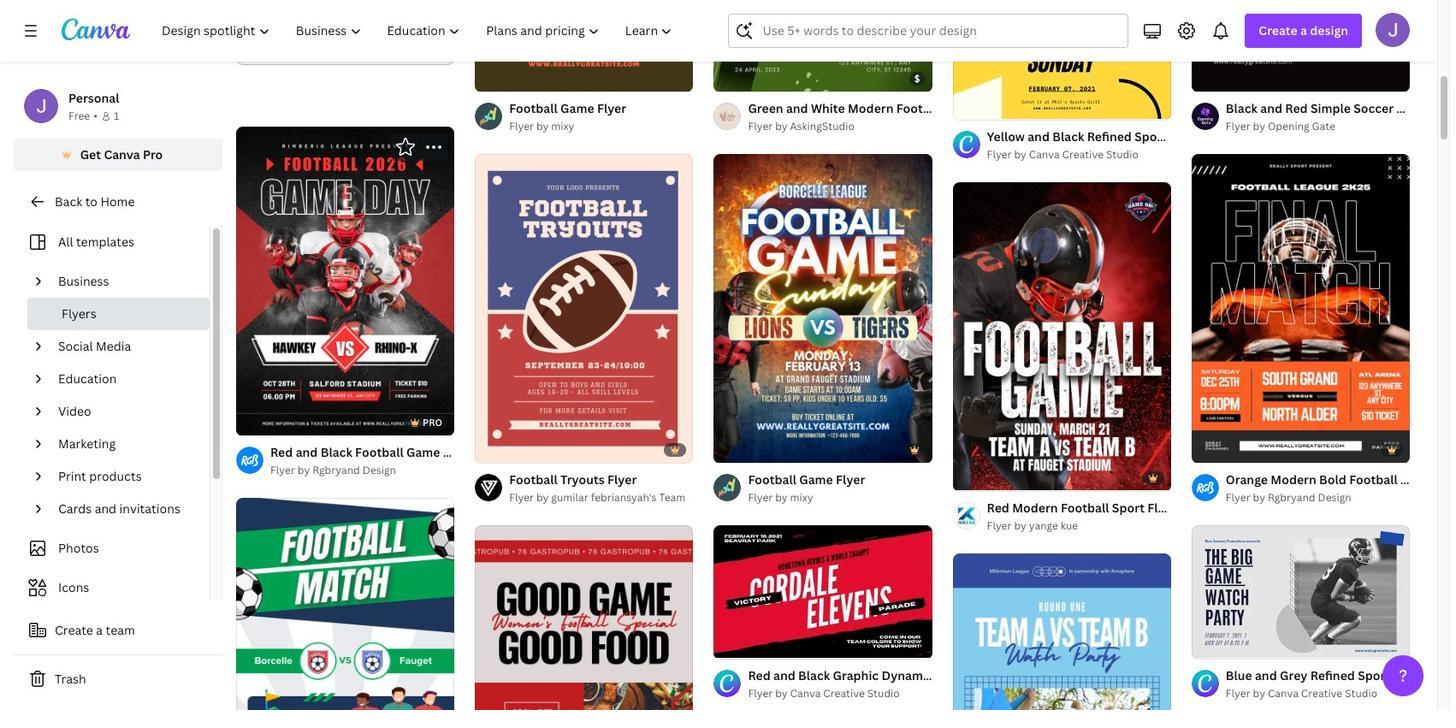 Task type: describe. For each thing, give the bounding box(es) containing it.
football game flyer flyer by mixy for flyer by mixy link to the right
[[748, 471, 865, 505]]

education link
[[51, 363, 199, 395]]

dynamic
[[882, 667, 933, 683]]

soccer
[[1354, 100, 1394, 116]]

studio inside red and black graphic dynamic sports football team flyer flyer by canva creative studio
[[867, 686, 900, 700]]

social
[[58, 338, 93, 354]]

black for red and black football game sport flyer
[[321, 444, 352, 460]]

1 of 3 link
[[1192, 154, 1410, 463]]

video link
[[51, 395, 199, 428]]

invitations
[[119, 500, 180, 517]]

media
[[96, 338, 131, 354]]

video
[[58, 403, 91, 419]]

blue and grey refined sports football event flyer image
[[1192, 526, 1410, 658]]

orange
[[1226, 471, 1268, 488]]

creative inside red and black graphic dynamic sports football team flyer flyer by canva creative studio
[[823, 686, 865, 700]]

mixy for the left flyer by mixy link
[[551, 119, 574, 133]]

all templates link
[[24, 226, 199, 258]]

canva inside blue and grey refined sports football  flyer by canva creative studio
[[1268, 686, 1299, 700]]

back
[[55, 193, 82, 210]]

by inside red and black football game sport flyer flyer by rgbryand design
[[298, 463, 310, 478]]

sports for yellow and black refined sports football flyer
[[1135, 128, 1173, 144]]

red inside the black and red simple soccer football f flyer by opening gate
[[1285, 100, 1308, 116]]

social media link
[[51, 330, 199, 363]]

and for blue and grey refined sports football  flyer by canva creative studio
[[1255, 667, 1277, 683]]

day
[[984, 100, 1007, 116]]

trash link
[[14, 662, 222, 696]]

football game flyer link for flyer by mixy link to the right
[[748, 471, 865, 489]]

flyer by opening gate link
[[1226, 118, 1410, 135]]

canva inside button
[[104, 146, 140, 163]]

studio inside blue and grey refined sports football  flyer by canva creative studio
[[1345, 686, 1377, 700]]

to
[[85, 193, 97, 210]]

team
[[106, 622, 135, 638]]

refined for black
[[1087, 128, 1132, 144]]

f
[[1448, 100, 1450, 116]]

red modern football sport flyer image
[[953, 182, 1171, 491]]

pro
[[423, 416, 442, 429]]

football inside yellow and black refined sports football flyer flyer by canva creative studio
[[1176, 128, 1224, 144]]

special meal women's football flyer in red black grey grid color blocks style image
[[475, 525, 693, 710]]

red modern football sport flyer link
[[987, 498, 1177, 517]]

all templates
[[58, 234, 134, 250]]

red and black football game sport flyer flyer by rgbryand design
[[270, 444, 508, 478]]

green and white modern football game day flyer image
[[714, 0, 932, 91]]

kue
[[1061, 518, 1078, 533]]

print products link
[[51, 460, 199, 493]]

yellow and black refined sports football flyer flyer by canva creative studio
[[987, 128, 1257, 161]]

1 horizontal spatial flyer by mixy link
[[748, 489, 865, 506]]

simple
[[1311, 100, 1351, 116]]

green
[[748, 100, 783, 116]]

1 vertical spatial football game flyer image
[[714, 154, 932, 463]]

print products
[[58, 468, 142, 484]]

home
[[100, 193, 135, 210]]

yange
[[1029, 518, 1058, 533]]

a for design
[[1300, 22, 1307, 38]]

and for cards and invitations
[[95, 500, 116, 517]]

and for red and black graphic dynamic sports football team flyer flyer by canva creative studio
[[773, 667, 795, 683]]

photos link
[[24, 532, 199, 565]]

free •
[[68, 109, 97, 123]]

football tryouts flyer link
[[509, 471, 685, 489]]

white
[[811, 100, 845, 116]]

photos
[[58, 540, 99, 556]]

yellow and black refined sports football flyer link
[[987, 127, 1257, 146]]

yellow
[[987, 128, 1025, 144]]

3
[[1223, 442, 1228, 455]]

flyer inside orange modern bold football league s flyer by rgbryand design
[[1226, 490, 1251, 505]]

flyer by rgbryand design link for black
[[270, 462, 454, 479]]

league
[[1401, 471, 1442, 488]]

rgbryand inside red and black football game sport flyer flyer by rgbryand design
[[312, 463, 360, 478]]

football tryouts flyer flyer by gumilar febriansyah's team
[[509, 471, 685, 505]]

design
[[1310, 22, 1348, 38]]

orange modern bold football league sport flyer image
[[1192, 154, 1410, 463]]

by inside the green and white modern football game day flyer flyer by askingstudio
[[775, 119, 788, 133]]

free
[[68, 109, 90, 123]]

create a design button
[[1245, 14, 1362, 48]]

marketing link
[[51, 428, 199, 460]]

design inside red and black football game sport flyer flyer by rgbryand design
[[362, 463, 396, 478]]

personal
[[68, 90, 119, 106]]

black inside the black and red simple soccer football f flyer by opening gate
[[1226, 100, 1258, 116]]

sport inside red modern football sport flyer flyer by yange kue
[[1112, 499, 1145, 516]]

flyer inside the black and red simple soccer football f flyer by opening gate
[[1226, 119, 1251, 133]]

red and black football game sport flyer image
[[236, 127, 454, 436]]

askingstudio
[[790, 119, 855, 133]]

canva inside red and black graphic dynamic sports football team flyer flyer by canva creative studio
[[790, 686, 821, 700]]

graphic
[[833, 667, 879, 683]]

icons
[[58, 579, 89, 595]]

and for black and red simple soccer football f flyer by opening gate
[[1260, 100, 1282, 116]]

red modern football sport flyer flyer by yange kue
[[987, 499, 1177, 533]]

by inside blue and grey refined sports football  flyer by canva creative studio
[[1253, 686, 1265, 700]]

black and red simple soccer football f link
[[1226, 99, 1450, 118]]

products
[[89, 468, 142, 484]]

creative inside blue and grey refined sports football  flyer by canva creative studio
[[1301, 686, 1343, 700]]

sport inside red and black football game sport flyer flyer by rgbryand design
[[443, 444, 476, 460]]

sports for blue and grey refined sports football 
[[1358, 667, 1396, 683]]

mixy for flyer by mixy link to the right
[[790, 490, 813, 505]]

flyer by canva creative studio link for blue
[[1226, 685, 1410, 702]]

create a team button
[[14, 613, 222, 648]]

football inside blue and grey refined sports football  flyer by canva creative studio
[[1399, 667, 1448, 683]]

0 horizontal spatial flyer by mixy link
[[509, 118, 626, 135]]

get canva pro button
[[14, 139, 222, 171]]

modern for orange modern bold football league s
[[1271, 471, 1316, 488]]

football inside red and black graphic dynamic sports football team flyer flyer by canva creative studio
[[977, 667, 1026, 683]]

education
[[58, 370, 117, 387]]

team for febriansyah's
[[659, 490, 685, 505]]

flyer by canva creative studio link for red
[[748, 685, 932, 702]]

football inside the green and white modern football game day flyer flyer by askingstudio
[[896, 100, 945, 116]]

all
[[58, 234, 73, 250]]

rgbryand inside orange modern bold football league s flyer by rgbryand design
[[1268, 490, 1315, 505]]



Task type: locate. For each thing, give the bounding box(es) containing it.
flyer by rgbryand design link for bold
[[1226, 489, 1410, 506]]

canva
[[104, 146, 140, 163], [1029, 147, 1060, 161], [790, 686, 821, 700], [1268, 686, 1299, 700]]

flyer
[[597, 100, 626, 116], [1010, 100, 1039, 116], [509, 119, 534, 133], [748, 119, 773, 133], [1226, 119, 1251, 133], [1227, 128, 1257, 144], [987, 147, 1012, 161], [478, 444, 508, 460], [270, 463, 295, 478], [607, 471, 637, 488], [836, 471, 865, 488], [509, 490, 534, 505], [748, 490, 773, 505], [1226, 490, 1251, 505], [1148, 499, 1177, 516], [987, 518, 1012, 533], [1062, 667, 1092, 683], [748, 686, 773, 700], [1226, 686, 1251, 700]]

flyer by gumilar febriansyah's team link
[[509, 489, 685, 506]]

1 horizontal spatial football game flyer link
[[748, 471, 865, 489]]

and for yellow and black refined sports football flyer flyer by canva creative studio
[[1028, 128, 1050, 144]]

creative inside yellow and black refined sports football flyer flyer by canva creative studio
[[1062, 147, 1104, 161]]

create a team
[[55, 622, 135, 638]]

1 vertical spatial flyer by mixy link
[[748, 489, 865, 506]]

0 vertical spatial team
[[659, 490, 685, 505]]

flyer by rgbryand design link
[[270, 462, 454, 479], [1226, 489, 1410, 506]]

canva inside yellow and black refined sports football flyer flyer by canva creative studio
[[1029, 147, 1060, 161]]

and inside yellow and black refined sports football flyer flyer by canva creative studio
[[1028, 128, 1050, 144]]

and for red and black football game sport flyer flyer by rgbryand design
[[296, 444, 318, 460]]

by inside the black and red simple soccer football f flyer by opening gate
[[1253, 119, 1265, 133]]

1 horizontal spatial design
[[1318, 490, 1352, 505]]

1 for 1
[[114, 109, 119, 123]]

studio down the blue and grey refined sports football link
[[1345, 686, 1377, 700]]

flyer by askingstudio link
[[748, 118, 932, 135]]

1 for 1 of 3
[[1204, 442, 1209, 455]]

team inside red and black graphic dynamic sports football team flyer flyer by canva creative studio
[[1029, 667, 1060, 683]]

1 horizontal spatial flyer by rgbryand design link
[[1226, 489, 1410, 506]]

$
[[914, 72, 920, 85]]

red for red and black football game sport flyer
[[270, 444, 293, 460]]

2 horizontal spatial studio
[[1345, 686, 1377, 700]]

blue and grey refined sports football  flyer by canva creative studio
[[1226, 667, 1450, 700]]

create
[[1259, 22, 1298, 38], [55, 622, 93, 638]]

1 vertical spatial team
[[1029, 667, 1060, 683]]

flyer by mixy link
[[509, 118, 626, 135], [748, 489, 865, 506]]

modern
[[848, 100, 894, 116], [1271, 471, 1316, 488], [1012, 499, 1058, 516]]

football game flyer image
[[475, 0, 693, 91], [714, 154, 932, 463]]

flyers
[[62, 305, 96, 322]]

game inside red and black football game sport flyer flyer by rgbryand design
[[406, 444, 440, 460]]

creative down yellow and black refined sports football flyer 'link'
[[1062, 147, 1104, 161]]

bold
[[1319, 471, 1346, 488]]

modern left bold
[[1271, 471, 1316, 488]]

flyer inside blue and grey refined sports football  flyer by canva creative studio
[[1226, 686, 1251, 700]]

0 horizontal spatial flyer by rgbryand design link
[[270, 462, 454, 479]]

Search search field
[[763, 15, 1118, 47]]

refined inside yellow and black refined sports football flyer flyer by canva creative studio
[[1087, 128, 1132, 144]]

0 horizontal spatial football game flyer image
[[475, 0, 693, 91]]

football inside orange modern bold football league s flyer by rgbryand design
[[1349, 471, 1398, 488]]

sports inside blue and grey refined sports football  flyer by canva creative studio
[[1358, 667, 1396, 683]]

sports inside yellow and black refined sports football flyer flyer by canva creative studio
[[1135, 128, 1173, 144]]

football tryouts flyer image
[[475, 154, 693, 463]]

0 horizontal spatial modern
[[848, 100, 894, 116]]

1 horizontal spatial 1
[[1204, 442, 1209, 455]]

0 vertical spatial 1
[[114, 109, 119, 123]]

2 horizontal spatial modern
[[1271, 471, 1316, 488]]

red and black graphic dynamic sports football team flyer image
[[714, 526, 932, 658]]

1 horizontal spatial create
[[1259, 22, 1298, 38]]

0 vertical spatial create
[[1259, 22, 1298, 38]]

football game flyer flyer by mixy for the left flyer by mixy link
[[509, 100, 626, 133]]

cards and invitations
[[58, 500, 180, 517]]

black inside yellow and black refined sports football flyer flyer by canva creative studio
[[1053, 128, 1084, 144]]

flyer by rgbryand design link down pro
[[270, 462, 454, 479]]

creative down the blue and grey refined sports football link
[[1301, 686, 1343, 700]]

red for red modern football sport flyer
[[987, 499, 1009, 516]]

1 horizontal spatial sports
[[1135, 128, 1173, 144]]

1 horizontal spatial football game flyer image
[[714, 154, 932, 463]]

0 vertical spatial sport
[[443, 444, 476, 460]]

1 horizontal spatial studio
[[1106, 147, 1139, 161]]

green and white modern football game day flyer flyer by askingstudio
[[748, 100, 1039, 133]]

by inside red modern football sport flyer flyer by yange kue
[[1014, 518, 1026, 533]]

refined for grey
[[1310, 667, 1355, 683]]

flyer by rgbryand design link down bold
[[1226, 489, 1410, 506]]

2 vertical spatial modern
[[1012, 499, 1058, 516]]

1 vertical spatial a
[[96, 622, 103, 638]]

by inside red and black graphic dynamic sports football team flyer flyer by canva creative studio
[[775, 686, 788, 700]]

green illustration sports football team flyer image
[[236, 498, 454, 710]]

watch party women's football flyer in light blue dark blue white grid color blocks style image
[[953, 553, 1171, 710]]

1 horizontal spatial refined
[[1310, 667, 1355, 683]]

and inside blue and grey refined sports football  flyer by canva creative studio
[[1255, 667, 1277, 683]]

team for football
[[1029, 667, 1060, 683]]

print
[[58, 468, 86, 484]]

flyer by canva creative studio link down the graphic at the right of page
[[748, 685, 932, 702]]

1 left of
[[1204, 442, 1209, 455]]

team
[[659, 490, 685, 505], [1029, 667, 1060, 683]]

red inside red modern football sport flyer flyer by yange kue
[[987, 499, 1009, 516]]

cards and invitations link
[[51, 493, 199, 525]]

2 horizontal spatial sports
[[1358, 667, 1396, 683]]

1 vertical spatial football game flyer flyer by mixy
[[748, 471, 865, 505]]

blue and grey refined sports football link
[[1226, 666, 1450, 685]]

football game flyer link
[[509, 99, 626, 118], [748, 471, 865, 489]]

s
[[1445, 471, 1450, 488]]

tryouts
[[560, 471, 605, 488]]

1 horizontal spatial a
[[1300, 22, 1307, 38]]

1 horizontal spatial sport
[[1112, 499, 1145, 516]]

red for red and black graphic dynamic sports football team flyer
[[748, 667, 771, 683]]

football inside red modern football sport flyer flyer by yange kue
[[1061, 499, 1109, 516]]

•
[[93, 109, 97, 123]]

0 horizontal spatial studio
[[867, 686, 900, 700]]

flyer by canva creative studio link for yellow
[[987, 146, 1171, 163]]

trash
[[55, 671, 86, 687]]

1 horizontal spatial football game flyer flyer by mixy
[[748, 471, 865, 505]]

creative
[[1062, 147, 1104, 161], [823, 686, 865, 700], [1301, 686, 1343, 700]]

modern inside red modern football sport flyer flyer by yange kue
[[1012, 499, 1058, 516]]

orange modern bold football league s link
[[1226, 471, 1450, 489]]

0 horizontal spatial rgbryand
[[312, 463, 360, 478]]

get canva pro
[[80, 146, 163, 163]]

sport
[[443, 444, 476, 460], [1112, 499, 1145, 516]]

by inside football tryouts flyer flyer by gumilar febriansyah's team
[[536, 490, 549, 505]]

black inside red and black football game sport flyer flyer by rgbryand design
[[321, 444, 352, 460]]

and inside the black and red simple soccer football f flyer by opening gate
[[1260, 100, 1282, 116]]

0 vertical spatial modern
[[848, 100, 894, 116]]

football inside the black and red simple soccer football f flyer by opening gate
[[1397, 100, 1445, 116]]

0 horizontal spatial football game flyer flyer by mixy
[[509, 100, 626, 133]]

by inside yellow and black refined sports football flyer flyer by canva creative studio
[[1014, 147, 1026, 161]]

design
[[362, 463, 396, 478], [1318, 490, 1352, 505]]

0 vertical spatial football game flyer link
[[509, 99, 626, 118]]

1 vertical spatial sport
[[1112, 499, 1145, 516]]

business
[[58, 273, 109, 289]]

cards
[[58, 500, 92, 517]]

a for team
[[96, 622, 103, 638]]

red inside red and black football game sport flyer flyer by rgbryand design
[[270, 444, 293, 460]]

green and white modern football game day flyer link
[[748, 99, 1039, 118]]

icons link
[[24, 571, 199, 604]]

2 horizontal spatial creative
[[1301, 686, 1343, 700]]

modern for red modern football sport flyer
[[1012, 499, 1058, 516]]

by
[[536, 119, 549, 133], [775, 119, 788, 133], [1253, 119, 1265, 133], [1014, 147, 1026, 161], [298, 463, 310, 478], [536, 490, 549, 505], [775, 490, 788, 505], [1253, 490, 1265, 505], [1014, 518, 1026, 533], [775, 686, 788, 700], [1253, 686, 1265, 700]]

create left design
[[1259, 22, 1298, 38]]

2 horizontal spatial flyer by canva creative studio link
[[1226, 685, 1410, 702]]

0 vertical spatial a
[[1300, 22, 1307, 38]]

refined inside blue and grey refined sports football  flyer by canva creative studio
[[1310, 667, 1355, 683]]

1 horizontal spatial team
[[1029, 667, 1060, 683]]

create for create a design
[[1259, 22, 1298, 38]]

0 vertical spatial football game flyer flyer by mixy
[[509, 100, 626, 133]]

black for yellow and black refined sports football flyer
[[1053, 128, 1084, 144]]

mixy
[[551, 119, 574, 133], [790, 490, 813, 505]]

back to home link
[[14, 185, 222, 219]]

get
[[80, 146, 101, 163]]

and inside the green and white modern football game day flyer flyer by askingstudio
[[786, 100, 808, 116]]

orange modern bold football league s flyer by rgbryand design
[[1226, 471, 1450, 505]]

create inside dropdown button
[[1259, 22, 1298, 38]]

1 right •
[[114, 109, 119, 123]]

1 vertical spatial create
[[55, 622, 93, 638]]

football game flyer flyer by mixy
[[509, 100, 626, 133], [748, 471, 865, 505]]

1 horizontal spatial flyer by canva creative studio link
[[987, 146, 1171, 163]]

a left design
[[1300, 22, 1307, 38]]

1 horizontal spatial modern
[[1012, 499, 1058, 516]]

a inside "create a design" dropdown button
[[1300, 22, 1307, 38]]

design down the 'orange modern bold football league s' link
[[1318, 490, 1352, 505]]

studio down dynamic
[[867, 686, 900, 700]]

0 vertical spatial flyer by rgbryand design link
[[270, 462, 454, 479]]

create for create a team
[[55, 622, 93, 638]]

modern up yange
[[1012, 499, 1058, 516]]

a left team
[[96, 622, 103, 638]]

social media
[[58, 338, 131, 354]]

0 horizontal spatial design
[[362, 463, 396, 478]]

0 vertical spatial refined
[[1087, 128, 1132, 144]]

0 vertical spatial rgbryand
[[312, 463, 360, 478]]

1 inside 1 of 3 link
[[1204, 442, 1209, 455]]

1
[[114, 109, 119, 123], [1204, 442, 1209, 455]]

jacob simon image
[[1376, 13, 1410, 47]]

red inside red and black graphic dynamic sports football team flyer flyer by canva creative studio
[[748, 667, 771, 683]]

0 horizontal spatial football game flyer link
[[509, 99, 626, 118]]

create a design
[[1259, 22, 1348, 38]]

0 vertical spatial mixy
[[551, 119, 574, 133]]

0 horizontal spatial creative
[[823, 686, 865, 700]]

rgbryand down orange
[[1268, 490, 1315, 505]]

by inside orange modern bold football league s flyer by rgbryand design
[[1253, 490, 1265, 505]]

0 horizontal spatial mixy
[[551, 119, 574, 133]]

modern inside the green and white modern football game day flyer flyer by askingstudio
[[848, 100, 894, 116]]

black and red simple soccer football f flyer by opening gate
[[1226, 100, 1450, 133]]

1 vertical spatial modern
[[1271, 471, 1316, 488]]

0 horizontal spatial team
[[659, 490, 685, 505]]

sports inside red and black graphic dynamic sports football team flyer flyer by canva creative studio
[[936, 667, 974, 683]]

1 vertical spatial design
[[1318, 490, 1352, 505]]

1 vertical spatial mixy
[[790, 490, 813, 505]]

black
[[1226, 100, 1258, 116], [1053, 128, 1084, 144], [321, 444, 352, 460], [798, 667, 830, 683]]

football inside football tryouts flyer flyer by gumilar febriansyah's team
[[509, 471, 558, 488]]

1 horizontal spatial creative
[[1062, 147, 1104, 161]]

game
[[560, 100, 594, 116], [948, 100, 981, 116], [406, 444, 440, 460], [799, 471, 833, 488]]

flyer by canva creative studio link down yellow
[[987, 146, 1171, 163]]

1 horizontal spatial rgbryand
[[1268, 490, 1315, 505]]

0 vertical spatial design
[[362, 463, 396, 478]]

modern up 'flyer by askingstudio' link
[[848, 100, 894, 116]]

a
[[1300, 22, 1307, 38], [96, 622, 103, 638]]

1 vertical spatial refined
[[1310, 667, 1355, 683]]

rgbryand down red and black football game sport flyer link
[[312, 463, 360, 478]]

back to home
[[55, 193, 135, 210]]

0 horizontal spatial a
[[96, 622, 103, 638]]

red and black graphic dynamic sports football team flyer link
[[748, 666, 1092, 685]]

black inside red and black graphic dynamic sports football team flyer flyer by canva creative studio
[[798, 667, 830, 683]]

flyer by canva creative studio link down grey
[[1226, 685, 1410, 702]]

0 horizontal spatial refined
[[1087, 128, 1132, 144]]

studio inside yellow and black refined sports football flyer flyer by canva creative studio
[[1106, 147, 1139, 161]]

opening
[[1268, 119, 1310, 133]]

and for green and white modern football game day flyer flyer by askingstudio
[[786, 100, 808, 116]]

None search field
[[728, 14, 1129, 48]]

blue
[[1226, 667, 1252, 683]]

top level navigation element
[[151, 14, 687, 48]]

football
[[509, 100, 558, 116], [896, 100, 945, 116], [1397, 100, 1445, 116], [1176, 128, 1224, 144], [355, 444, 404, 460], [509, 471, 558, 488], [748, 471, 796, 488], [1349, 471, 1398, 488], [1061, 499, 1109, 516], [977, 667, 1026, 683], [1399, 667, 1448, 683]]

marketing
[[58, 435, 116, 452]]

0 horizontal spatial flyer by canva creative studio link
[[748, 685, 932, 702]]

1 vertical spatial flyer by rgbryand design link
[[1226, 489, 1410, 506]]

studio down yellow and black refined sports football flyer 'link'
[[1106, 147, 1139, 161]]

1 horizontal spatial mixy
[[790, 490, 813, 505]]

create inside button
[[55, 622, 93, 638]]

game inside the green and white modern football game day flyer flyer by askingstudio
[[948, 100, 981, 116]]

1 vertical spatial football game flyer link
[[748, 471, 865, 489]]

rgbryand
[[312, 463, 360, 478], [1268, 490, 1315, 505]]

business link
[[51, 265, 199, 298]]

red and black football game sport flyer link
[[270, 443, 508, 462]]

yellow and black refined sports football flyer image
[[953, 0, 1171, 119]]

0 horizontal spatial create
[[55, 622, 93, 638]]

and inside red and black graphic dynamic sports football team flyer flyer by canva creative studio
[[773, 667, 795, 683]]

design inside orange modern bold football league s flyer by rgbryand design
[[1318, 490, 1352, 505]]

red and black graphic dynamic sports football team flyer flyer by canva creative studio
[[748, 667, 1092, 700]]

0 horizontal spatial sports
[[936, 667, 974, 683]]

design down red and black football game sport flyer link
[[362, 463, 396, 478]]

black for red and black graphic dynamic sports football team flyer
[[798, 667, 830, 683]]

black and red simple soccer football flyer image
[[1192, 0, 1410, 91]]

templates
[[76, 234, 134, 250]]

modern inside orange modern bold football league s flyer by rgbryand design
[[1271, 471, 1316, 488]]

creative down the graphic at the right of page
[[823, 686, 865, 700]]

and inside red and black football game sport flyer flyer by rgbryand design
[[296, 444, 318, 460]]

gate
[[1312, 119, 1335, 133]]

team inside football tryouts flyer flyer by gumilar febriansyah's team
[[659, 490, 685, 505]]

0 vertical spatial flyer by mixy link
[[509, 118, 626, 135]]

grey
[[1280, 667, 1308, 683]]

football game flyer link for the left flyer by mixy link
[[509, 99, 626, 118]]

1 of 3
[[1204, 442, 1228, 455]]

0 vertical spatial football game flyer image
[[475, 0, 693, 91]]

create down icons
[[55, 622, 93, 638]]

0 horizontal spatial 1
[[114, 109, 119, 123]]

gumilar
[[551, 490, 588, 505]]

1 vertical spatial 1
[[1204, 442, 1209, 455]]

a inside 'create a team' button
[[96, 622, 103, 638]]

pro
[[143, 146, 163, 163]]

febriansyah's
[[591, 490, 657, 505]]

flyer by yange kue link
[[987, 517, 1171, 534]]

0 horizontal spatial sport
[[443, 444, 476, 460]]

of
[[1211, 442, 1220, 455]]

1 vertical spatial rgbryand
[[1268, 490, 1315, 505]]

sports
[[1135, 128, 1173, 144], [936, 667, 974, 683], [1358, 667, 1396, 683]]

football inside red and black football game sport flyer flyer by rgbryand design
[[355, 444, 404, 460]]

red
[[1285, 100, 1308, 116], [270, 444, 293, 460], [987, 499, 1009, 516], [748, 667, 771, 683]]



Task type: vqa. For each thing, say whether or not it's contained in the screenshot.
the middle Modern
yes



